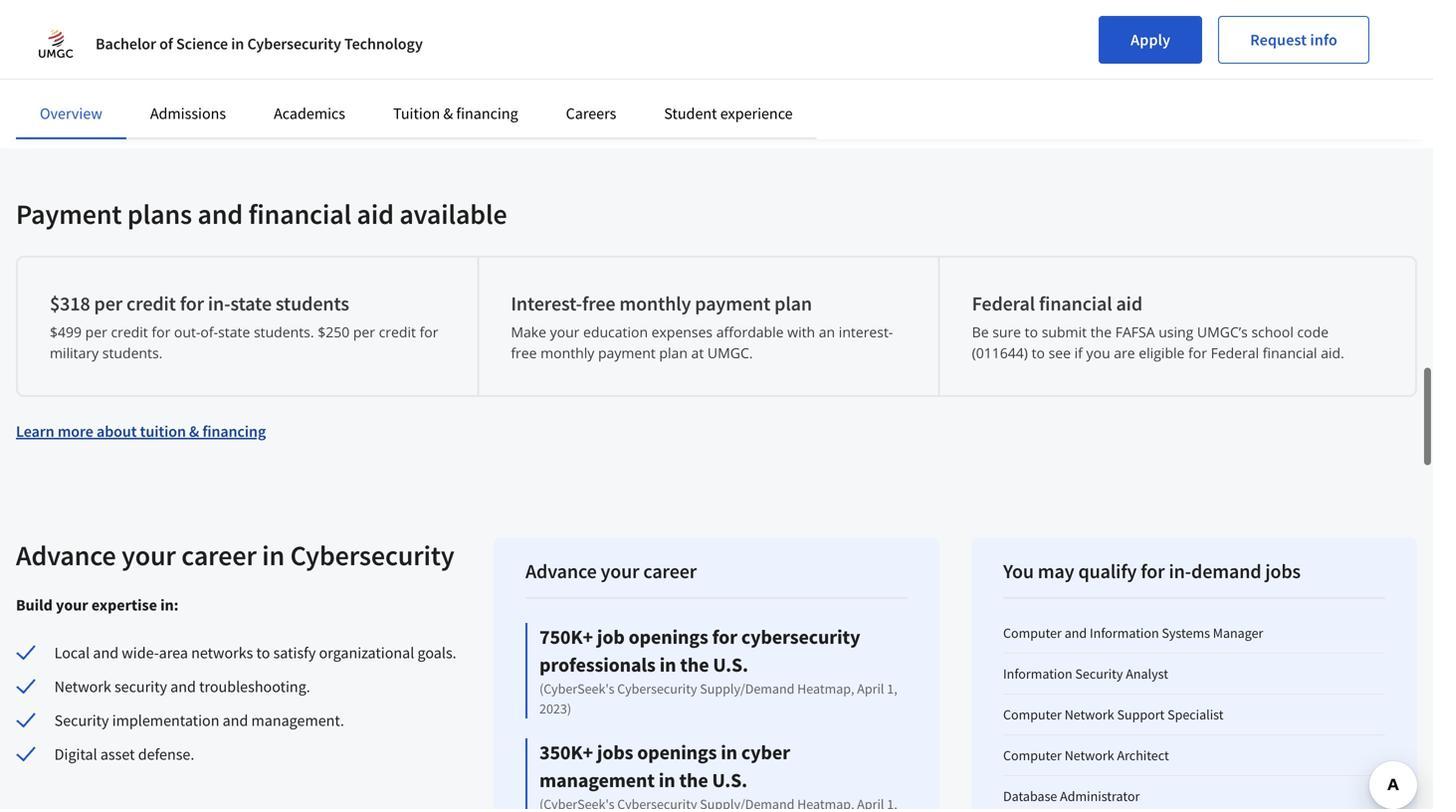 Task type: describe. For each thing, give the bounding box(es) containing it.
defense.
[[138, 744, 194, 764]]

management.
[[251, 711, 344, 730]]

aid inside federal financial aid be sure to submit the fafsa using umgc's school code (011644) to see if you are eligible for federal financial aid.
[[1116, 291, 1143, 316]]

organizational
[[319, 643, 414, 663]]

0 horizontal spatial free
[[511, 343, 537, 362]]

2023)
[[539, 700, 571, 718]]

using
[[1159, 322, 1194, 341]]

apply
[[1131, 30, 1171, 50]]

interest-
[[839, 322, 893, 341]]

for up out-
[[180, 291, 204, 316]]

database administrator
[[1003, 787, 1140, 805]]

digital
[[54, 744, 97, 764]]

security implementation and management.
[[54, 711, 344, 730]]

computer for computer network architect
[[1003, 746, 1062, 764]]

education
[[583, 322, 648, 341]]

local and wide-area networks to satisfy organizational goals.
[[54, 643, 456, 663]]

0 vertical spatial federal
[[972, 291, 1035, 316]]

u.s. for in
[[712, 768, 748, 793]]

0 horizontal spatial students.
[[102, 343, 163, 362]]

0 horizontal spatial &
[[189, 421, 199, 441]]

digital asset defense.
[[54, 744, 194, 764]]

submit
[[1042, 322, 1087, 341]]

academics link
[[274, 104, 345, 123]]

students
[[276, 291, 349, 316]]

career for advance your career in cybersecurity
[[181, 538, 257, 573]]

about
[[97, 421, 137, 441]]

job
[[597, 624, 625, 649]]

professionals
[[539, 652, 656, 677]]

0 vertical spatial state
[[230, 291, 272, 316]]

implementation
[[112, 711, 219, 730]]

1 horizontal spatial jobs
[[1265, 559, 1301, 584]]

in for career
[[262, 538, 285, 573]]

your for build your expertise in:
[[56, 595, 88, 615]]

1 vertical spatial plan
[[659, 343, 688, 362]]

0 horizontal spatial security
[[54, 711, 109, 730]]

management
[[539, 768, 655, 793]]

for inside federal financial aid be sure to submit the fafsa using umgc's school code (011644) to see if you are eligible for federal financial aid.
[[1188, 343, 1207, 362]]

advance for advance your career
[[526, 559, 597, 584]]

(cyberseek's
[[539, 680, 615, 698]]

support
[[1117, 706, 1165, 724]]

0 vertical spatial students.
[[254, 322, 314, 341]]

0 vertical spatial information
[[1090, 624, 1159, 642]]

overview
[[40, 104, 102, 123]]

advance for advance your career in cybersecurity
[[16, 538, 116, 573]]

computer for computer and information systems manager
[[1003, 624, 1062, 642]]

350k+ jobs openings in cyber management in the u.s.
[[539, 740, 790, 793]]

$318 per credit for in-state students list item
[[18, 258, 479, 395]]

750k+
[[539, 624, 593, 649]]

supply/demand
[[700, 680, 795, 698]]

administrator
[[1060, 787, 1140, 805]]

systems
[[1162, 624, 1210, 642]]

in right management
[[659, 768, 675, 793]]

apply button
[[1099, 16, 1203, 64]]

asset
[[100, 744, 135, 764]]

0 vertical spatial network
[[54, 677, 111, 697]]

request info button
[[1218, 16, 1370, 64]]

interest-free monthly payment plan list item
[[479, 258, 940, 395]]

your for advance your career in cybersecurity
[[122, 538, 176, 573]]

per right $318
[[94, 291, 123, 316]]

1 vertical spatial information
[[1003, 665, 1073, 683]]

the for to
[[1091, 322, 1112, 341]]

build
[[16, 595, 53, 615]]

in- for state
[[208, 291, 230, 316]]

umgc.
[[708, 343, 753, 362]]

to for wide-
[[256, 643, 270, 663]]

advance your career in cybersecurity
[[16, 538, 454, 573]]

request info
[[1250, 30, 1338, 50]]

local
[[54, 643, 90, 663]]

tuition & financing link
[[393, 104, 518, 123]]

of
[[159, 34, 173, 54]]

military
[[50, 343, 99, 362]]

network security and troubleshooting.
[[54, 677, 310, 697]]

1 horizontal spatial &
[[443, 104, 453, 123]]

cybersecurity
[[741, 624, 860, 649]]

you may qualify for in-demand jobs
[[1003, 559, 1301, 584]]

bachelor
[[96, 34, 156, 54]]

student experience
[[664, 104, 793, 123]]

cyber
[[741, 740, 790, 765]]

out-
[[174, 322, 200, 341]]

if
[[1075, 343, 1083, 362]]

1,
[[887, 680, 897, 698]]

university of maryland global campus logo image
[[32, 20, 80, 68]]

careers link
[[566, 104, 616, 123]]

and for management.
[[223, 711, 248, 730]]

1 vertical spatial federal
[[1211, 343, 1259, 362]]

database
[[1003, 787, 1057, 805]]

at
[[691, 343, 704, 362]]

in- for demand
[[1169, 559, 1191, 584]]

satisfy
[[273, 643, 316, 663]]

bachelor of science in cybersecurity technology
[[96, 34, 423, 54]]

federal financial aid be sure to submit the fafsa using umgc's school code (011644) to see if you are eligible for federal financial aid.
[[972, 291, 1344, 362]]

careers
[[566, 104, 616, 123]]

$250
[[318, 322, 350, 341]]

and right local
[[93, 643, 119, 663]]

(011644)
[[972, 343, 1028, 362]]

computer and information systems manager
[[1003, 624, 1263, 642]]

1 vertical spatial to
[[1032, 343, 1045, 362]]

be
[[972, 322, 989, 341]]

more
[[58, 421, 93, 441]]

$318
[[50, 291, 90, 316]]

expertise
[[91, 595, 157, 615]]

info
[[1310, 30, 1338, 50]]

1 vertical spatial payment
[[598, 343, 656, 362]]

academics
[[274, 104, 345, 123]]

computer for computer network support specialist
[[1003, 706, 1062, 724]]

jobs inside 350k+ jobs openings in cyber management in the u.s.
[[597, 740, 633, 765]]

technology
[[344, 34, 423, 54]]

an
[[819, 322, 835, 341]]

april
[[857, 680, 884, 698]]

troubleshooting.
[[199, 677, 310, 697]]

demand
[[1191, 559, 1262, 584]]

tuition
[[393, 104, 440, 123]]

admissions
[[150, 104, 226, 123]]



Task type: vqa. For each thing, say whether or not it's contained in the screenshot.
Accredited
no



Task type: locate. For each thing, give the bounding box(es) containing it.
computer up database
[[1003, 746, 1062, 764]]

1 vertical spatial monthly
[[541, 343, 595, 362]]

per right $250
[[353, 322, 375, 341]]

the for professionals
[[680, 652, 709, 677]]

science
[[176, 34, 228, 54]]

in
[[231, 34, 244, 54], [262, 538, 285, 573], [660, 652, 676, 677], [721, 740, 738, 765], [659, 768, 675, 793]]

u.s. inside 350k+ jobs openings in cyber management in the u.s.
[[712, 768, 748, 793]]

the inside 350k+ jobs openings in cyber management in the u.s.
[[679, 768, 708, 793]]

0 horizontal spatial financing
[[202, 421, 266, 441]]

1 vertical spatial cybersecurity
[[290, 538, 454, 573]]

2 vertical spatial the
[[679, 768, 708, 793]]

0 horizontal spatial career
[[181, 538, 257, 573]]

for down using
[[1188, 343, 1207, 362]]

1 vertical spatial financing
[[202, 421, 266, 441]]

the inside federal financial aid be sure to submit the fafsa using umgc's school code (011644) to see if you are eligible for federal financial aid.
[[1091, 322, 1112, 341]]

0 vertical spatial security
[[1075, 665, 1123, 683]]

free up education
[[582, 291, 616, 316]]

0 horizontal spatial jobs
[[597, 740, 633, 765]]

0 horizontal spatial information
[[1003, 665, 1073, 683]]

of-
[[200, 322, 218, 341]]

goals.
[[418, 643, 456, 663]]

u.s. up supply/demand
[[713, 652, 748, 677]]

1 horizontal spatial federal
[[1211, 343, 1259, 362]]

payment
[[16, 197, 122, 231]]

1 vertical spatial openings
[[637, 740, 717, 765]]

your for advance your career
[[601, 559, 639, 584]]

and right plans
[[198, 197, 243, 231]]

career
[[181, 538, 257, 573], [643, 559, 697, 584]]

to left see
[[1032, 343, 1045, 362]]

list
[[16, 256, 1417, 397]]

may
[[1038, 559, 1074, 584]]

1 vertical spatial computer
[[1003, 706, 1062, 724]]

architect
[[1117, 746, 1169, 764]]

1 vertical spatial in-
[[1169, 559, 1191, 584]]

information up analyst
[[1090, 624, 1159, 642]]

analyst
[[1126, 665, 1168, 683]]

in inside the '750k+ job openings for cybersecurity professionals in the u.s. (cyberseek's cybersecurity supply/demand heatmap, april 1, 2023)'
[[660, 652, 676, 677]]

0 vertical spatial computer
[[1003, 624, 1062, 642]]

students. right "military"
[[102, 343, 163, 362]]

and for troubleshooting.
[[170, 677, 196, 697]]

0 vertical spatial openings
[[629, 624, 708, 649]]

financial up submit
[[1039, 291, 1112, 316]]

federal down umgc's
[[1211, 343, 1259, 362]]

tuition & financing
[[393, 104, 518, 123]]

openings right 'job'
[[629, 624, 708, 649]]

for right $250
[[420, 322, 438, 341]]

1 horizontal spatial advance
[[526, 559, 597, 584]]

cybersecurity down professionals
[[617, 680, 697, 698]]

affordable
[[716, 322, 784, 341]]

0 vertical spatial financial
[[248, 197, 351, 231]]

0 vertical spatial cybersecurity
[[247, 34, 341, 54]]

1 horizontal spatial free
[[582, 291, 616, 316]]

2 vertical spatial cybersecurity
[[617, 680, 697, 698]]

1 vertical spatial financial
[[1039, 291, 1112, 316]]

to right "sure"
[[1025, 322, 1038, 341]]

credit left out-
[[111, 322, 148, 341]]

cybersecurity up academics
[[247, 34, 341, 54]]

2 computer from the top
[[1003, 706, 1062, 724]]

tuition
[[140, 421, 186, 441]]

0 vertical spatial aid
[[357, 197, 394, 231]]

0 horizontal spatial advance
[[16, 538, 116, 573]]

1 vertical spatial network
[[1065, 706, 1114, 724]]

in up the local and wide-area networks to satisfy organizational goals.
[[262, 538, 285, 573]]

jobs up management
[[597, 740, 633, 765]]

credit up out-
[[126, 291, 176, 316]]

0 horizontal spatial payment
[[598, 343, 656, 362]]

school
[[1252, 322, 1294, 341]]

the up you
[[1091, 322, 1112, 341]]

the up supply/demand
[[680, 652, 709, 677]]

in right science
[[231, 34, 244, 54]]

u.s.
[[713, 652, 748, 677], [712, 768, 748, 793]]

1 horizontal spatial plan
[[774, 291, 812, 316]]

1 vertical spatial &
[[189, 421, 199, 441]]

network up administrator
[[1065, 746, 1114, 764]]

network for computer network support specialist
[[1065, 706, 1114, 724]]

the inside the '750k+ job openings for cybersecurity professionals in the u.s. (cyberseek's cybersecurity supply/demand heatmap, april 1, 2023)'
[[680, 652, 709, 677]]

to for aid
[[1025, 322, 1038, 341]]

manager
[[1213, 624, 1263, 642]]

in- up of-
[[208, 291, 230, 316]]

overview link
[[40, 104, 102, 123]]

learn
[[16, 421, 54, 441]]

0 vertical spatial jobs
[[1265, 559, 1301, 584]]

in-
[[208, 291, 230, 316], [1169, 559, 1191, 584]]

0 vertical spatial plan
[[774, 291, 812, 316]]

aid up fafsa
[[1116, 291, 1143, 316]]

1 vertical spatial free
[[511, 343, 537, 362]]

0 vertical spatial in-
[[208, 291, 230, 316]]

2 vertical spatial financial
[[1263, 343, 1317, 362]]

state left the students
[[230, 291, 272, 316]]

advance up build your expertise in:
[[16, 538, 116, 573]]

0 horizontal spatial financial
[[248, 197, 351, 231]]

credit right $250
[[379, 322, 416, 341]]

network
[[54, 677, 111, 697], [1065, 706, 1114, 724], [1065, 746, 1114, 764]]

1 computer from the top
[[1003, 624, 1062, 642]]

openings for professionals
[[629, 624, 708, 649]]

heatmap,
[[797, 680, 854, 698]]

$318 per credit for in-state students $499 per credit for out-of-state students. $250 per credit for military students.
[[50, 291, 438, 362]]

openings
[[629, 624, 708, 649], [637, 740, 717, 765]]

1 horizontal spatial monthly
[[619, 291, 691, 316]]

aid left available
[[357, 197, 394, 231]]

financing
[[456, 104, 518, 123], [202, 421, 266, 441]]

wide-
[[122, 643, 159, 663]]

student experience link
[[664, 104, 793, 123]]

plan up the with
[[774, 291, 812, 316]]

0 vertical spatial free
[[582, 291, 616, 316]]

advance up 750k+
[[526, 559, 597, 584]]

area
[[159, 643, 188, 663]]

and for financial
[[198, 197, 243, 231]]

your up 'job'
[[601, 559, 639, 584]]

jobs right demand
[[1265, 559, 1301, 584]]

u.s. inside the '750k+ job openings for cybersecurity professionals in the u.s. (cyberseek's cybersecurity supply/demand heatmap, april 1, 2023)'
[[713, 652, 748, 677]]

to left the satisfy
[[256, 643, 270, 663]]

u.s. down cyber
[[712, 768, 748, 793]]

security up digital
[[54, 711, 109, 730]]

0 horizontal spatial in-
[[208, 291, 230, 316]]

build your expertise in:
[[16, 595, 179, 615]]

financial
[[248, 197, 351, 231], [1039, 291, 1112, 316], [1263, 343, 1317, 362]]

openings inside the '750k+ job openings for cybersecurity professionals in the u.s. (cyberseek's cybersecurity supply/demand heatmap, april 1, 2023)'
[[629, 624, 708, 649]]

0 horizontal spatial federal
[[972, 291, 1035, 316]]

admissions link
[[150, 104, 226, 123]]

1 horizontal spatial information
[[1090, 624, 1159, 642]]

computer network support specialist
[[1003, 706, 1224, 724]]

the right management
[[679, 768, 708, 793]]

plan down expenses
[[659, 343, 688, 362]]

0 vertical spatial financing
[[456, 104, 518, 123]]

you
[[1086, 343, 1110, 362]]

1 horizontal spatial security
[[1075, 665, 1123, 683]]

security up computer network support specialist at bottom
[[1075, 665, 1123, 683]]

federal financial aid list item
[[940, 258, 1401, 395]]

1 horizontal spatial career
[[643, 559, 697, 584]]

cybersecurity inside the '750k+ job openings for cybersecurity professionals in the u.s. (cyberseek's cybersecurity supply/demand heatmap, april 1, 2023)'
[[617, 680, 697, 698]]

per up "military"
[[85, 322, 107, 341]]

and down area
[[170, 677, 196, 697]]

1 vertical spatial the
[[680, 652, 709, 677]]

network down local
[[54, 677, 111, 697]]

code
[[1297, 322, 1329, 341]]

cybersecurity for career
[[290, 538, 454, 573]]

financial up the students
[[248, 197, 351, 231]]

payment up "affordable"
[[695, 291, 771, 316]]

students. down the students
[[254, 322, 314, 341]]

free down the make
[[511, 343, 537, 362]]

specialist
[[1168, 706, 1224, 724]]

1 horizontal spatial financial
[[1039, 291, 1112, 316]]

2 vertical spatial computer
[[1003, 746, 1062, 764]]

0 horizontal spatial plan
[[659, 343, 688, 362]]

in- inside $318 per credit for in-state students $499 per credit for out-of-state students. $250 per credit for military students.
[[208, 291, 230, 316]]

2 horizontal spatial financial
[[1263, 343, 1317, 362]]

qualify
[[1078, 559, 1137, 584]]

sure
[[992, 322, 1021, 341]]

1 horizontal spatial in-
[[1169, 559, 1191, 584]]

network for computer network architect
[[1065, 746, 1114, 764]]

0 vertical spatial payment
[[695, 291, 771, 316]]

available
[[399, 197, 507, 231]]

cybersecurity up the organizational
[[290, 538, 454, 573]]

0 vertical spatial monthly
[[619, 291, 691, 316]]

computer down you at bottom
[[1003, 624, 1062, 642]]

for left out-
[[152, 322, 170, 341]]

350k+
[[539, 740, 593, 765]]

2 vertical spatial network
[[1065, 746, 1114, 764]]

openings for management
[[637, 740, 717, 765]]

openings up management
[[637, 740, 717, 765]]

and down troubleshooting.
[[223, 711, 248, 730]]

your up in:
[[122, 538, 176, 573]]

security
[[1075, 665, 1123, 683], [54, 711, 109, 730]]

request
[[1250, 30, 1307, 50]]

learn more about tuition & financing link
[[16, 421, 266, 441]]

1 vertical spatial jobs
[[597, 740, 633, 765]]

in- up systems
[[1169, 559, 1191, 584]]

1 horizontal spatial payment
[[695, 291, 771, 316]]

2 vertical spatial to
[[256, 643, 270, 663]]

0 vertical spatial to
[[1025, 322, 1038, 341]]

0 horizontal spatial monthly
[[541, 343, 595, 362]]

your
[[550, 322, 580, 341], [122, 538, 176, 573], [601, 559, 639, 584], [56, 595, 88, 615]]

u.s. for for
[[713, 652, 748, 677]]

monthly up expenses
[[619, 291, 691, 316]]

per
[[94, 291, 123, 316], [85, 322, 107, 341], [353, 322, 375, 341]]

interest-free monthly payment plan make your education expenses affordable with an interest- free monthly payment plan at umgc.
[[511, 291, 893, 362]]

plans
[[127, 197, 192, 231]]

1 horizontal spatial financing
[[456, 104, 518, 123]]

fafsa
[[1115, 322, 1155, 341]]

1 vertical spatial u.s.
[[712, 768, 748, 793]]

in right professionals
[[660, 652, 676, 677]]

computer
[[1003, 624, 1062, 642], [1003, 706, 1062, 724], [1003, 746, 1062, 764]]

monthly down the make
[[541, 343, 595, 362]]

cybersecurity
[[247, 34, 341, 54], [290, 538, 454, 573], [617, 680, 697, 698]]

are
[[1114, 343, 1135, 362]]

for inside the '750k+ job openings for cybersecurity professionals in the u.s. (cyberseek's cybersecurity supply/demand heatmap, april 1, 2023)'
[[712, 624, 737, 649]]

federal up "sure"
[[972, 291, 1035, 316]]

0 horizontal spatial aid
[[357, 197, 394, 231]]

advance your career
[[526, 559, 697, 584]]

cybersecurity for science
[[247, 34, 341, 54]]

1 vertical spatial security
[[54, 711, 109, 730]]

in for science
[[231, 34, 244, 54]]

$499
[[50, 322, 82, 341]]

0 vertical spatial &
[[443, 104, 453, 123]]

1 horizontal spatial students.
[[254, 322, 314, 341]]

learn more about tuition & financing
[[16, 421, 266, 441]]

1 vertical spatial state
[[218, 322, 250, 341]]

network up computer network architect
[[1065, 706, 1114, 724]]

expenses
[[652, 322, 713, 341]]

openings inside 350k+ jobs openings in cyber management in the u.s.
[[637, 740, 717, 765]]

the for management
[[679, 768, 708, 793]]

your right build
[[56, 595, 88, 615]]

your down interest-
[[550, 322, 580, 341]]

for up supply/demand
[[712, 624, 737, 649]]

0 vertical spatial the
[[1091, 322, 1112, 341]]

&
[[443, 104, 453, 123], [189, 421, 199, 441]]

payment plans and financial aid available
[[16, 197, 507, 231]]

career for advance your career
[[643, 559, 697, 584]]

financial down "school"
[[1263, 343, 1317, 362]]

information up computer network support specialist at bottom
[[1003, 665, 1073, 683]]

computer down information security analyst
[[1003, 706, 1062, 724]]

information security analyst
[[1003, 665, 1168, 683]]

in left cyber
[[721, 740, 738, 765]]

experience
[[720, 104, 793, 123]]

and up information security analyst
[[1065, 624, 1087, 642]]

for
[[180, 291, 204, 316], [152, 322, 170, 341], [420, 322, 438, 341], [1188, 343, 1207, 362], [1141, 559, 1165, 584], [712, 624, 737, 649]]

1 vertical spatial aid
[[1116, 291, 1143, 316]]

your inside interest-free monthly payment plan make your education expenses affordable with an interest- free monthly payment plan at umgc.
[[550, 322, 580, 341]]

state right out-
[[218, 322, 250, 341]]

see
[[1049, 343, 1071, 362]]

computer network architect
[[1003, 746, 1169, 764]]

list containing $318 per credit for in-state students
[[16, 256, 1417, 397]]

1 vertical spatial students.
[[102, 343, 163, 362]]

umgc's
[[1197, 322, 1248, 341]]

1 horizontal spatial aid
[[1116, 291, 1143, 316]]

0 vertical spatial u.s.
[[713, 652, 748, 677]]

networks
[[191, 643, 253, 663]]

payment down education
[[598, 343, 656, 362]]

make
[[511, 322, 546, 341]]

in:
[[160, 595, 179, 615]]

in for openings
[[721, 740, 738, 765]]

3 computer from the top
[[1003, 746, 1062, 764]]

for right qualify
[[1141, 559, 1165, 584]]



